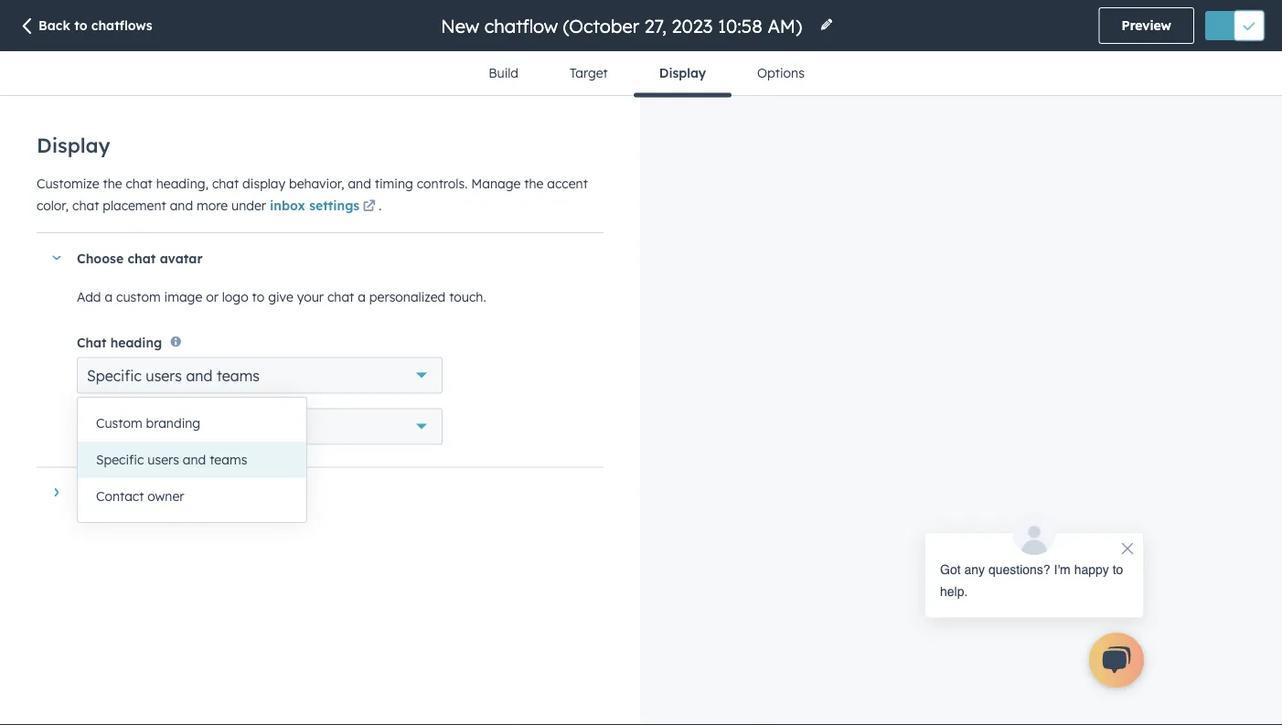 Task type: describe. For each thing, give the bounding box(es) containing it.
to inside back to chatflows button
[[74, 17, 87, 33]]

display
[[243, 175, 286, 191]]

customize the chat heading, chat display behavior, and timing controls. manage the accent color, chat placement and more under
[[37, 175, 588, 213]]

inbox
[[270, 197, 305, 213]]

navigation containing build
[[463, 51, 831, 97]]

got any questions? i'm happy to help.
[[941, 563, 1124, 599]]

personalized
[[370, 289, 446, 305]]

timing
[[375, 175, 413, 191]]

questions?
[[989, 563, 1051, 577]]

chat up 'more'
[[212, 175, 239, 191]]

heading,
[[156, 175, 209, 191]]

welcome message status
[[907, 511, 1145, 619]]

branding
[[146, 415, 201, 431]]

specific inside dropdown button
[[87, 366, 142, 385]]

color,
[[37, 197, 69, 213]]

and inside button
[[183, 452, 206, 468]]

choose
[[77, 250, 124, 266]]

chat
[[77, 334, 107, 350]]

got
[[941, 563, 961, 577]]

list box containing custom branding
[[78, 398, 307, 522]]

give
[[268, 289, 293, 305]]

heading
[[110, 334, 162, 350]]

options
[[758, 65, 805, 81]]

town
[[158, 419, 186, 433]]

customize
[[37, 175, 99, 191]]

add a custom image or logo to give your chat a personalized touch.
[[77, 289, 486, 305]]

your
[[297, 289, 324, 305]]

specific users and teams button
[[77, 357, 443, 394]]

teams inside dropdown button
[[217, 366, 260, 385]]

more
[[197, 197, 228, 213]]

any
[[965, 563, 985, 577]]

chat heading
[[77, 334, 162, 350]]

display button
[[634, 51, 732, 97]]

help.
[[941, 585, 968, 599]]

users inside dropdown button
[[146, 366, 182, 385]]

contact
[[96, 489, 144, 505]]

custom
[[96, 415, 142, 431]]

choose chat avatar
[[77, 250, 203, 266]]

or
[[206, 289, 219, 305]]

got any questions? i'm happy to help. button
[[925, 511, 1145, 619]]

1 a from the left
[[105, 289, 113, 305]]

target
[[570, 65, 608, 81]]

choose chat avatar button
[[37, 233, 586, 283]]

close image
[[195, 422, 202, 429]]

behavior,
[[289, 175, 344, 191]]

controls.
[[417, 175, 468, 191]]

placement
[[103, 197, 166, 213]]

i'm
[[1055, 563, 1071, 577]]



Task type: locate. For each thing, give the bounding box(es) containing it.
1 vertical spatial specific users and teams
[[96, 452, 247, 468]]

1 vertical spatial users
[[148, 452, 179, 468]]

1 vertical spatial display
[[37, 133, 110, 158]]

back
[[38, 17, 70, 33]]

1 the from the left
[[103, 175, 122, 191]]

to inside got any questions? i'm happy to help.
[[1113, 563, 1124, 577]]

users down town
[[148, 452, 179, 468]]

1 vertical spatial teams
[[210, 452, 247, 468]]

settings
[[309, 197, 360, 213]]

to right happy
[[1113, 563, 1124, 577]]

specific
[[87, 366, 142, 385], [96, 452, 144, 468]]

specific up the "contact"
[[96, 452, 144, 468]]

teams down funky town popup button in the bottom left of the page
[[210, 452, 247, 468]]

specific users and teams down town
[[96, 452, 247, 468]]

1 horizontal spatial to
[[252, 289, 265, 305]]

teams
[[217, 366, 260, 385], [210, 452, 247, 468]]

contact owner button
[[78, 479, 307, 515]]

chat up the placement on the left top of page
[[126, 175, 153, 191]]

users down heading
[[146, 366, 182, 385]]

custom branding
[[96, 415, 201, 431]]

inbox settings
[[270, 197, 360, 213]]

display
[[660, 65, 706, 81], [37, 133, 110, 158]]

navigation
[[463, 51, 831, 97]]

accent
[[547, 175, 588, 191]]

chat right your
[[328, 289, 354, 305]]

users inside button
[[148, 452, 179, 468]]

1 vertical spatial specific
[[96, 452, 144, 468]]

owner
[[148, 489, 184, 505]]

0 vertical spatial display
[[660, 65, 706, 81]]

0 vertical spatial teams
[[217, 366, 260, 385]]

teams up funky town popup button in the bottom left of the page
[[217, 366, 260, 385]]

got any questions? i'm happy to help. status
[[941, 559, 1129, 603]]

the left accent
[[525, 175, 544, 191]]

specific down chat heading on the left of the page
[[87, 366, 142, 385]]

specific users and teams up branding
[[87, 366, 260, 385]]

custom
[[116, 289, 161, 305]]

teams inside button
[[210, 452, 247, 468]]

funky town button
[[77, 408, 443, 445]]

under
[[231, 197, 266, 213]]

caret image left choose at the top left
[[51, 256, 62, 260]]

specific inside button
[[96, 452, 144, 468]]

specific users and teams
[[87, 366, 260, 385], [96, 452, 247, 468]]

users
[[146, 366, 182, 385], [148, 452, 179, 468]]

a
[[105, 289, 113, 305], [358, 289, 366, 305]]

funky town
[[120, 419, 186, 433]]

0 vertical spatial users
[[146, 366, 182, 385]]

2 a from the left
[[358, 289, 366, 305]]

0 horizontal spatial a
[[105, 289, 113, 305]]

chat
[[126, 175, 153, 191], [212, 175, 239, 191], [72, 197, 99, 213], [128, 250, 156, 266], [328, 289, 354, 305]]

custom branding button
[[78, 405, 307, 442]]

1 horizontal spatial the
[[525, 175, 544, 191]]

1 horizontal spatial display
[[660, 65, 706, 81]]

and inside dropdown button
[[186, 366, 213, 385]]

0 horizontal spatial display
[[37, 133, 110, 158]]

1 vertical spatial to
[[252, 289, 265, 305]]

and down heading, on the top left
[[170, 197, 193, 213]]

display inside button
[[660, 65, 706, 81]]

avatar
[[160, 250, 203, 266]]

back to chatflows
[[38, 17, 152, 33]]

specific users and teams inside dropdown button
[[87, 366, 260, 385]]

list box
[[78, 398, 307, 522]]

0 vertical spatial caret image
[[51, 256, 62, 260]]

chat down the customize
[[72, 197, 99, 213]]

2 the from the left
[[525, 175, 544, 191]]

inbox settings link
[[270, 196, 379, 218]]

to right back
[[74, 17, 87, 33]]

specific users and teams inside button
[[96, 452, 247, 468]]

target button
[[544, 51, 634, 95]]

manage
[[471, 175, 521, 191]]

add
[[77, 289, 101, 305]]

a right add
[[105, 289, 113, 305]]

happy
[[1075, 563, 1110, 577]]

chat inside choose chat avatar dropdown button
[[128, 250, 156, 266]]

caret image left the "contact"
[[54, 487, 59, 498]]

build
[[489, 65, 519, 81]]

to
[[74, 17, 87, 33], [252, 289, 265, 305], [1113, 563, 1124, 577]]

0 vertical spatial specific users and teams
[[87, 366, 260, 385]]

build button
[[463, 51, 544, 95]]

link opens in a new window image
[[363, 200, 376, 213]]

0 vertical spatial to
[[74, 17, 87, 33]]

preview button
[[1099, 7, 1195, 44]]

caret image
[[51, 256, 62, 260], [54, 487, 59, 498]]

2 horizontal spatial to
[[1113, 563, 1124, 577]]

touch.
[[449, 289, 486, 305]]

the up the placement on the left top of page
[[103, 175, 122, 191]]

options button
[[732, 51, 831, 95]]

.
[[379, 197, 382, 213]]

a left personalized
[[358, 289, 366, 305]]

0 horizontal spatial the
[[103, 175, 122, 191]]

None field
[[439, 13, 809, 38]]

funky
[[120, 419, 154, 433]]

image
[[164, 289, 202, 305]]

and up link opens in a new window icon
[[348, 175, 371, 191]]

chatflows
[[91, 17, 152, 33]]

back to chatflows button
[[18, 17, 152, 37]]

2 vertical spatial to
[[1113, 563, 1124, 577]]

and up custom branding button in the bottom of the page
[[186, 366, 213, 385]]

caret image inside choose chat avatar dropdown button
[[51, 256, 62, 260]]

1 vertical spatial caret image
[[54, 487, 59, 498]]

1 horizontal spatial a
[[358, 289, 366, 305]]

preview
[[1122, 17, 1172, 33]]

the
[[103, 175, 122, 191], [525, 175, 544, 191]]

0 horizontal spatial to
[[74, 17, 87, 33]]

to left the give
[[252, 289, 265, 305]]

logo
[[222, 289, 249, 305]]

contact owner
[[96, 489, 184, 505]]

0 vertical spatial specific
[[87, 366, 142, 385]]

chat up custom
[[128, 250, 156, 266]]

specific users and teams button
[[78, 442, 307, 479]]

and down close image
[[183, 452, 206, 468]]

link opens in a new window image
[[363, 196, 376, 218]]

and
[[348, 175, 371, 191], [170, 197, 193, 213], [186, 366, 213, 385], [183, 452, 206, 468]]



Task type: vqa. For each thing, say whether or not it's contained in the screenshot.
the right &
no



